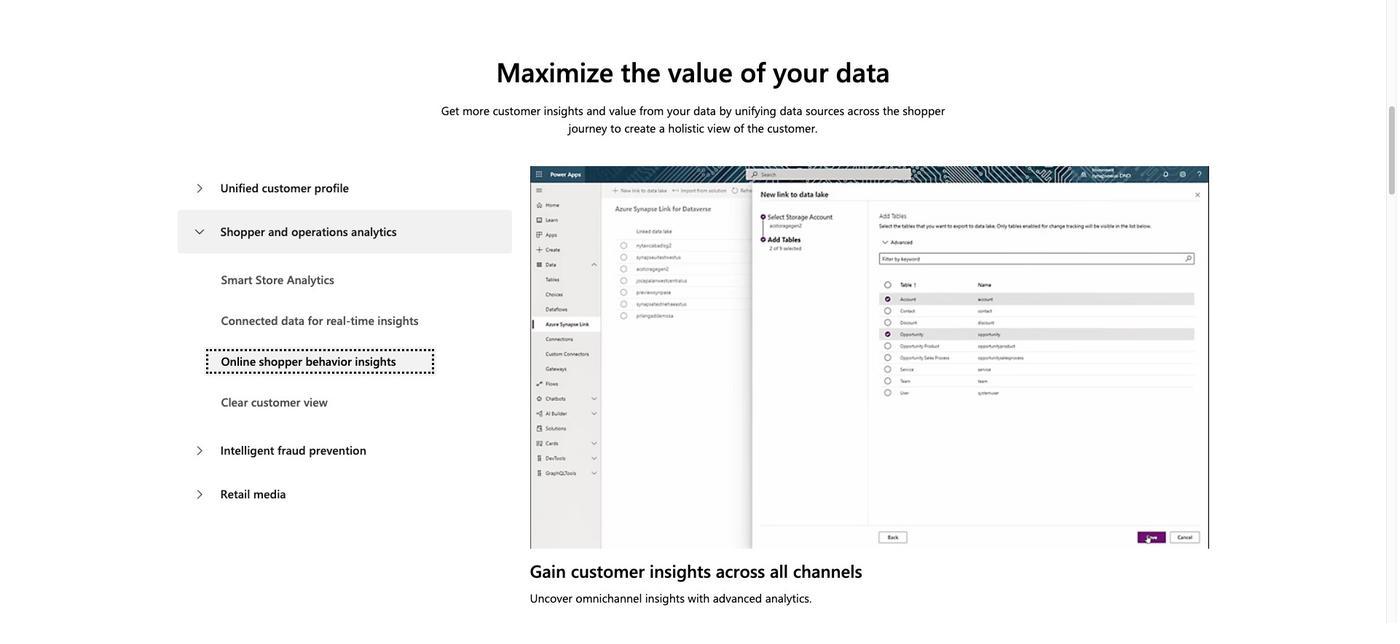 Task type: vqa. For each thing, say whether or not it's contained in the screenshot.
third learn more LINK from left
no



Task type: describe. For each thing, give the bounding box(es) containing it.
profile
[[315, 180, 349, 196]]

retail media
[[220, 486, 286, 502]]

view inside tab list
[[304, 395, 328, 410]]

holistic
[[669, 121, 705, 136]]

operations
[[291, 224, 348, 239]]

customer for gain
[[571, 559, 645, 582]]

from
[[640, 103, 664, 118]]

data inside tab list
[[281, 313, 305, 328]]

customer for unified
[[262, 180, 311, 196]]

connected data for real-time insights link
[[204, 306, 436, 336]]

online
[[221, 354, 256, 369]]

data up customer. at right
[[780, 103, 803, 118]]

maximize
[[496, 53, 614, 89]]

insights inside online shopper behavior insights link
[[355, 354, 396, 369]]

0 horizontal spatial across
[[716, 559, 766, 582]]

2 horizontal spatial the
[[883, 103, 900, 118]]

uncover
[[530, 591, 573, 606]]

shopper
[[220, 224, 265, 239]]

smart
[[221, 272, 252, 287]]

unified
[[220, 180, 259, 196]]

connected data for real-time insights
[[221, 313, 419, 328]]

real-
[[326, 313, 351, 328]]

analytics
[[351, 224, 397, 239]]

customer.
[[768, 121, 818, 136]]

unified customer profile button
[[177, 167, 513, 210]]

of inside get more customer insights and value from your data by unifying data sources across the shopper journey to create a holistic view of the customer.
[[734, 121, 745, 136]]

unified customer profile
[[220, 180, 349, 196]]

insights for gain
[[650, 559, 711, 582]]

create
[[625, 121, 656, 136]]

all
[[770, 559, 789, 582]]

journey
[[569, 121, 608, 136]]

data up sources
[[836, 53, 890, 89]]

channels
[[793, 559, 863, 582]]

1 horizontal spatial your
[[773, 53, 829, 89]]

unifying
[[735, 103, 777, 118]]

0 vertical spatial value
[[668, 53, 733, 89]]

shopper inside get more customer insights and value from your data by unifying data sources across the shopper journey to create a holistic view of the customer.
[[903, 103, 945, 118]]

omnichannel
[[576, 591, 642, 606]]

get
[[441, 103, 460, 118]]

a
[[659, 121, 665, 136]]

smart store analytics link
[[204, 266, 436, 295]]

sources
[[806, 103, 845, 118]]

shopper and operations analytics button
[[177, 210, 513, 254]]



Task type: locate. For each thing, give the bounding box(es) containing it.
advanced
[[713, 591, 763, 606]]

2 vertical spatial customer
[[571, 559, 645, 582]]

intelligent fraud prevention button
[[177, 429, 513, 473]]

and inside get more customer insights and value from your data by unifying data sources across the shopper journey to create a holistic view of the customer.
[[587, 103, 606, 118]]

customer inside tab list
[[251, 395, 301, 410]]

more customer
[[463, 103, 541, 118]]

value inside get more customer insights and value from your data by unifying data sources across the shopper journey to create a holistic view of the customer.
[[609, 103, 636, 118]]

clear
[[221, 395, 248, 410]]

insights up journey
[[544, 103, 584, 118]]

the down unifying
[[748, 121, 764, 136]]

tab list
[[201, 266, 436, 429]]

insights inside get more customer insights and value from your data by unifying data sources across the shopper journey to create a holistic view of the customer.
[[544, 103, 584, 118]]

0 vertical spatial the
[[621, 53, 661, 89]]

clear customer view
[[221, 395, 328, 410]]

1 horizontal spatial shopper
[[903, 103, 945, 118]]

view down by
[[708, 121, 731, 136]]

0 horizontal spatial the
[[621, 53, 661, 89]]

1 horizontal spatial the
[[748, 121, 764, 136]]

1 vertical spatial view
[[304, 395, 328, 410]]

1 horizontal spatial value
[[668, 53, 733, 89]]

across right sources
[[848, 103, 880, 118]]

retail
[[220, 486, 250, 502]]

0 vertical spatial of
[[741, 53, 766, 89]]

your
[[773, 53, 829, 89], [667, 103, 691, 118]]

of
[[741, 53, 766, 89], [734, 121, 745, 136]]

store
[[256, 272, 284, 287]]

insights left with
[[645, 591, 685, 606]]

0 horizontal spatial view
[[304, 395, 328, 410]]

across inside get more customer insights and value from your data by unifying data sources across the shopper journey to create a holistic view of the customer.
[[848, 103, 880, 118]]

and inside shopper and operations analytics dropdown button
[[268, 224, 288, 239]]

analytics
[[287, 272, 334, 287]]

insights right time
[[378, 313, 419, 328]]

shopper
[[903, 103, 945, 118], [259, 354, 302, 369]]

across up advanced
[[716, 559, 766, 582]]

0 vertical spatial view
[[708, 121, 731, 136]]

fraud
[[278, 443, 306, 458]]

by
[[720, 103, 732, 118]]

1 vertical spatial and
[[268, 224, 288, 239]]

1 horizontal spatial and
[[587, 103, 606, 118]]

prevention
[[309, 443, 367, 458]]

2 vertical spatial the
[[748, 121, 764, 136]]

value
[[668, 53, 733, 89], [609, 103, 636, 118]]

insights for get
[[544, 103, 584, 118]]

connecting data sources with azure synapse link and power apps image
[[530, 167, 1209, 548]]

analytics.
[[766, 591, 812, 606]]

to
[[611, 121, 622, 136]]

1 vertical spatial the
[[883, 103, 900, 118]]

shopper inside tab list
[[259, 354, 302, 369]]

and
[[587, 103, 606, 118], [268, 224, 288, 239]]

view down online shopper behavior insights link
[[304, 395, 328, 410]]

and up journey
[[587, 103, 606, 118]]

1 horizontal spatial view
[[708, 121, 731, 136]]

your up sources
[[773, 53, 829, 89]]

customer left profile
[[262, 180, 311, 196]]

0 horizontal spatial your
[[667, 103, 691, 118]]

data left for
[[281, 313, 305, 328]]

0 vertical spatial your
[[773, 53, 829, 89]]

1 vertical spatial shopper
[[259, 354, 302, 369]]

customer for clear
[[251, 395, 301, 410]]

online shopper behavior insights
[[221, 354, 396, 369]]

customer up omnichannel
[[571, 559, 645, 582]]

maximize the value of your data
[[496, 53, 890, 89]]

0 vertical spatial across
[[848, 103, 880, 118]]

time
[[351, 313, 375, 328]]

0 horizontal spatial value
[[609, 103, 636, 118]]

customer
[[262, 180, 311, 196], [251, 395, 301, 410], [571, 559, 645, 582]]

retail media button
[[177, 473, 513, 516]]

0 horizontal spatial shopper
[[259, 354, 302, 369]]

data
[[836, 53, 890, 89], [694, 103, 716, 118], [780, 103, 803, 118], [281, 313, 305, 328]]

with
[[688, 591, 710, 606]]

insights
[[544, 103, 584, 118], [378, 313, 419, 328], [355, 354, 396, 369], [650, 559, 711, 582], [645, 591, 685, 606]]

online shopper behavior insights link
[[204, 347, 436, 376]]

intelligent fraud prevention
[[220, 443, 367, 458]]

1 vertical spatial your
[[667, 103, 691, 118]]

across
[[848, 103, 880, 118], [716, 559, 766, 582]]

your up holistic on the top
[[667, 103, 691, 118]]

insights up uncover omnichannel insights with advanced analytics.
[[650, 559, 711, 582]]

insights for uncover
[[645, 591, 685, 606]]

the
[[621, 53, 661, 89], [883, 103, 900, 118], [748, 121, 764, 136]]

data left by
[[694, 103, 716, 118]]

shopper and operations analytics
[[220, 224, 397, 239]]

0 vertical spatial customer
[[262, 180, 311, 196]]

get more customer insights and value from your data by unifying data sources across the shopper journey to create a holistic view of the customer.
[[441, 103, 945, 136]]

1 horizontal spatial across
[[848, 103, 880, 118]]

1 vertical spatial across
[[716, 559, 766, 582]]

0 vertical spatial and
[[587, 103, 606, 118]]

clear customer view link
[[204, 388, 436, 417]]

insights down time
[[355, 354, 396, 369]]

view inside get more customer insights and value from your data by unifying data sources across the shopper journey to create a holistic view of the customer.
[[708, 121, 731, 136]]

uncover omnichannel insights with advanced analytics.
[[530, 591, 812, 606]]

the up "from"
[[621, 53, 661, 89]]

view
[[708, 121, 731, 136], [304, 395, 328, 410]]

media
[[254, 486, 286, 502]]

your inside get more customer insights and value from your data by unifying data sources across the shopper journey to create a holistic view of the customer.
[[667, 103, 691, 118]]

connected
[[221, 313, 278, 328]]

value up by
[[668, 53, 733, 89]]

intelligent
[[220, 443, 274, 458]]

customer inside dropdown button
[[262, 180, 311, 196]]

customer right 'clear'
[[251, 395, 301, 410]]

value up to on the left of the page
[[609, 103, 636, 118]]

the right sources
[[883, 103, 900, 118]]

0 horizontal spatial and
[[268, 224, 288, 239]]

and right shopper
[[268, 224, 288, 239]]

of down unifying
[[734, 121, 745, 136]]

tab list containing smart store analytics
[[201, 266, 436, 429]]

1 vertical spatial customer
[[251, 395, 301, 410]]

gain customer insights across all channels
[[530, 559, 863, 582]]

of up unifying
[[741, 53, 766, 89]]

0 vertical spatial shopper
[[903, 103, 945, 118]]

behavior
[[306, 354, 352, 369]]

1 vertical spatial value
[[609, 103, 636, 118]]

for
[[308, 313, 323, 328]]

smart store analytics
[[221, 272, 334, 287]]

1 vertical spatial of
[[734, 121, 745, 136]]

insights inside connected data for real-time insights link
[[378, 313, 419, 328]]

gain
[[530, 559, 566, 582]]



